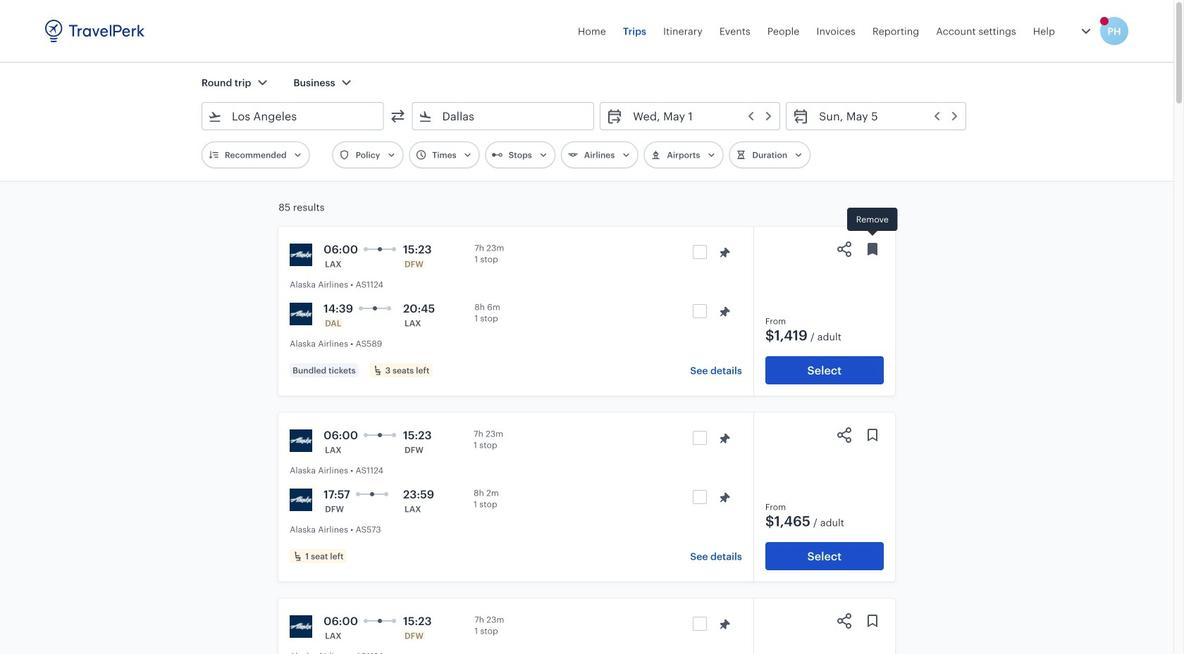 Task type: vqa. For each thing, say whether or not it's contained in the screenshot.
Return "text field"
no



Task type: locate. For each thing, give the bounding box(es) containing it.
2 alaska airlines image from the top
[[290, 430, 312, 453]]

To search field
[[432, 105, 575, 128]]

alaska airlines image
[[290, 303, 312, 326], [290, 430, 312, 453], [290, 489, 312, 512], [290, 616, 312, 639]]

From search field
[[222, 105, 365, 128]]

tooltip
[[847, 208, 898, 238]]

3 alaska airlines image from the top
[[290, 489, 312, 512]]



Task type: describe. For each thing, give the bounding box(es) containing it.
4 alaska airlines image from the top
[[290, 616, 312, 639]]

Return field
[[809, 105, 960, 128]]

Depart field
[[623, 105, 774, 128]]

1 alaska airlines image from the top
[[290, 303, 312, 326]]

alaska airlines image
[[290, 244, 312, 266]]



